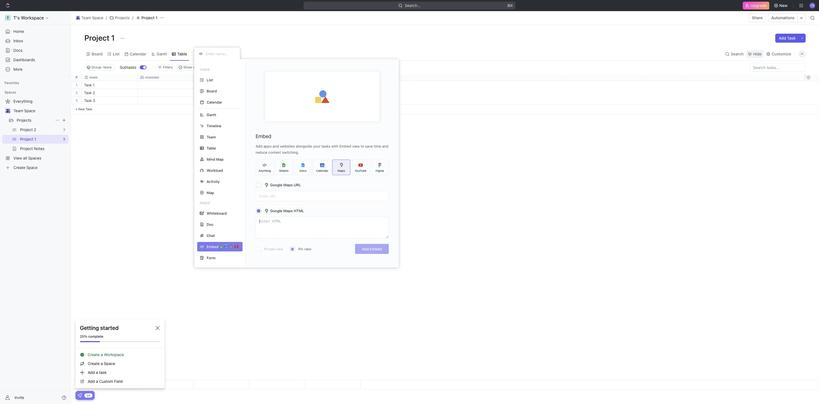 Task type: vqa. For each thing, say whether or not it's contained in the screenshot.
alert
no



Task type: describe. For each thing, give the bounding box(es) containing it.
list link
[[112, 50, 120, 58]]

favorites
[[4, 81, 19, 85]]

custom
[[99, 379, 113, 384]]

gantt link
[[156, 50, 167, 58]]

google maps html
[[270, 209, 304, 213]]

1 horizontal spatial team
[[81, 15, 91, 20]]

press space to select this row. row containing ‎task 1
[[82, 81, 361, 90]]

list inside 'list' link
[[113, 51, 120, 56]]

new task
[[78, 107, 92, 111]]

show closed
[[184, 65, 204, 69]]

a for space
[[101, 362, 103, 366]]

started
[[100, 325, 119, 331]]

add apps and websites alongside your tasks with embed view to save time and reduce context switching.
[[256, 144, 389, 155]]

tasks
[[322, 144, 331, 149]]

2 for 1
[[76, 91, 78, 95]]

sheets
[[279, 169, 289, 172]]

1 and from the left
[[273, 144, 279, 149]]

to inside add apps and websites alongside your tasks with embed view to save time and reduce context switching.
[[361, 144, 364, 149]]

workspace
[[104, 353, 124, 357]]

1/4
[[86, 394, 91, 397]]

timeline
[[207, 124, 221, 128]]

do for task 3
[[202, 99, 207, 103]]

0 horizontal spatial embed
[[256, 134, 272, 139]]

a for task
[[96, 370, 98, 375]]

press space to select this row. row containing 1
[[71, 81, 82, 89]]

add a custom field
[[88, 379, 123, 384]]

customize button
[[765, 50, 794, 58]]

25%
[[80, 335, 87, 339]]

your
[[313, 144, 321, 149]]

add for add apps and websites alongside your tasks with embed view to save time and reduce context switching.
[[256, 144, 263, 149]]

maps for url
[[284, 183, 293, 187]]

task
[[99, 370, 107, 375]]

add for add a custom field
[[88, 379, 95, 384]]

invite
[[14, 395, 24, 400]]

doc
[[207, 222, 214, 227]]

create a space
[[88, 362, 115, 366]]

share button
[[749, 13, 767, 22]]

0 vertical spatial maps
[[338, 169, 345, 172]]

google maps url
[[270, 183, 301, 187]]

add a task
[[88, 370, 107, 375]]

subtasks
[[120, 65, 136, 70]]

tree inside the sidebar 'navigation'
[[2, 97, 69, 172]]

#
[[75, 75, 78, 79]]

view button
[[194, 50, 212, 58]]

view button
[[194, 47, 212, 60]]

dashboards link
[[2, 55, 69, 64]]

1 vertical spatial project
[[84, 33, 110, 42]]

share
[[753, 15, 763, 20]]

view for pin view
[[304, 247, 312, 251]]

hide
[[754, 51, 762, 56]]

alongside
[[296, 144, 312, 149]]

getting
[[80, 325, 99, 331]]

mind
[[207, 157, 215, 162]]

project 1 link
[[135, 14, 159, 21]]

0 horizontal spatial team space link
[[13, 106, 67, 115]]

0 horizontal spatial project 1
[[84, 33, 117, 42]]

websites
[[280, 144, 295, 149]]

0 vertical spatial map
[[216, 157, 224, 162]]

inbox link
[[2, 37, 69, 45]]

calendar link
[[129, 50, 147, 58]]

add for add embed
[[362, 247, 369, 251]]

save
[[365, 144, 373, 149]]

view inside add apps and websites alongside your tasks with embed view to save time and reduce context switching.
[[352, 144, 360, 149]]

2 and from the left
[[383, 144, 389, 149]]

to do for ‎task 1
[[197, 83, 207, 87]]

row inside grid
[[82, 74, 361, 81]]

new for new
[[780, 3, 788, 8]]

Enter HTML text field
[[256, 217, 389, 238]]

anything
[[259, 169, 271, 172]]

chat
[[207, 233, 215, 238]]

with
[[332, 144, 339, 149]]

dashboards
[[13, 57, 35, 62]]

2 horizontal spatial team
[[207, 135, 216, 139]]

time
[[374, 144, 382, 149]]

gantt inside gantt link
[[157, 51, 167, 56]]

0 vertical spatial calendar
[[130, 51, 147, 56]]

to do for ‎task 2
[[197, 91, 207, 95]]

whiteboard
[[207, 211, 227, 216]]

search
[[731, 51, 744, 56]]

0 vertical spatial team space link
[[74, 14, 105, 21]]

project inside project 1 link
[[142, 15, 155, 20]]

onboarding checklist button element
[[78, 394, 82, 398]]

table link
[[176, 50, 187, 58]]

board link
[[91, 50, 103, 58]]

tasks
[[200, 68, 210, 71]]

user group image
[[76, 16, 80, 19]]

show
[[184, 65, 192, 69]]

⌘k
[[508, 3, 514, 8]]

upgrade link
[[744, 2, 770, 9]]

‎task for ‎task 1
[[84, 83, 92, 87]]

upgrade
[[751, 3, 767, 8]]

inbox
[[13, 38, 23, 43]]

reduce
[[256, 150, 268, 155]]

activity
[[207, 179, 220, 184]]

search...
[[405, 3, 421, 8]]

add for add task
[[780, 36, 787, 40]]

do for ‎task 1
[[202, 83, 207, 87]]

space inside tree
[[24, 108, 35, 113]]

1 horizontal spatial team space
[[81, 15, 103, 20]]

a for custom
[[96, 379, 98, 384]]

team space inside tree
[[13, 108, 35, 113]]

closed
[[193, 65, 204, 69]]

view
[[202, 51, 210, 56]]

form
[[207, 256, 216, 260]]

apps
[[264, 144, 272, 149]]

private
[[264, 247, 275, 251]]

create for create a space
[[88, 362, 100, 366]]



Task type: locate. For each thing, give the bounding box(es) containing it.
to for task 3
[[197, 99, 201, 103]]

3 down ‎task 2 at the left top of page
[[93, 98, 95, 103]]

1 horizontal spatial map
[[216, 157, 224, 162]]

gantt up the timeline
[[207, 112, 216, 117]]

pin
[[299, 247, 304, 251]]

create
[[88, 353, 100, 357], [88, 362, 100, 366]]

row group
[[71, 81, 82, 114], [82, 81, 361, 114], [806, 81, 820, 114], [806, 381, 820, 390]]

‎task down ‎task 1
[[84, 91, 92, 95]]

do
[[202, 83, 207, 87], [202, 91, 207, 95], [202, 99, 207, 103]]

2 up task 3
[[93, 91, 95, 95]]

press space to select this row. row containing task 3
[[82, 97, 361, 105]]

list
[[113, 51, 120, 56], [207, 78, 213, 82]]

1 vertical spatial to do cell
[[194, 89, 249, 96]]

add embed button
[[355, 244, 389, 254]]

3 inside press space to select this row. row
[[93, 98, 95, 103]]

table up show at top left
[[177, 51, 187, 56]]

1 google from the top
[[270, 183, 283, 187]]

maps left html
[[284, 209, 293, 213]]

0 vertical spatial new
[[780, 3, 788, 8]]

2 horizontal spatial view
[[352, 144, 360, 149]]

0 horizontal spatial gantt
[[157, 51, 167, 56]]

1 vertical spatial space
[[24, 108, 35, 113]]

table
[[177, 51, 187, 56], [207, 146, 216, 150]]

team space right user group icon on the top left of the page
[[13, 108, 35, 113]]

maps left url
[[284, 183, 293, 187]]

2 create from the top
[[88, 362, 100, 366]]

1 vertical spatial do
[[202, 91, 207, 95]]

board
[[92, 51, 103, 56], [207, 89, 217, 93]]

add for add a task
[[88, 370, 95, 375]]

google
[[270, 183, 283, 187], [270, 209, 283, 213]]

view for private view
[[276, 247, 283, 251]]

2 vertical spatial to do
[[197, 99, 207, 103]]

1 vertical spatial to do
[[197, 91, 207, 95]]

google down sheets at left
[[270, 183, 283, 187]]

google left html
[[270, 209, 283, 213]]

youtube
[[355, 169, 367, 172]]

1 vertical spatial embed
[[340, 144, 351, 149]]

projects inside tree
[[17, 118, 31, 123]]

1 horizontal spatial 3
[[93, 98, 95, 103]]

tree containing team space
[[2, 97, 69, 172]]

Enter URL text field
[[256, 191, 389, 201]]

1 to do from the top
[[197, 83, 207, 87]]

to do cell for ‎task 2
[[194, 89, 249, 96]]

3 to do cell from the top
[[194, 97, 249, 104]]

maps for html
[[284, 209, 293, 213]]

task down ‎task 2 at the left top of page
[[84, 98, 92, 103]]

sidebar navigation
[[0, 11, 71, 404]]

task inside press space to select this row. row
[[84, 98, 92, 103]]

press space to select this row. row
[[71, 81, 82, 89], [82, 81, 361, 90], [71, 89, 82, 97], [82, 89, 361, 98], [71, 97, 82, 105], [82, 97, 361, 105], [82, 381, 361, 390]]

1 horizontal spatial projects link
[[108, 14, 131, 21]]

2 horizontal spatial space
[[104, 362, 115, 366]]

2 vertical spatial maps
[[284, 209, 293, 213]]

embed
[[256, 134, 272, 139], [340, 144, 351, 149], [370, 247, 382, 251]]

maps left youtube
[[338, 169, 345, 172]]

task for new task
[[86, 107, 92, 111]]

2 vertical spatial calendar
[[316, 169, 329, 172]]

2 horizontal spatial calendar
[[316, 169, 329, 172]]

figma
[[376, 169, 384, 172]]

2 vertical spatial space
[[104, 362, 115, 366]]

workload
[[207, 168, 223, 173]]

new
[[780, 3, 788, 8], [78, 107, 85, 111]]

to for ‎task 2
[[197, 91, 201, 95]]

0 horizontal spatial map
[[207, 191, 214, 195]]

user group image
[[6, 109, 10, 113]]

embed inside add apps and websites alongside your tasks with embed view to save time and reduce context switching.
[[340, 144, 351, 149]]

view right pin
[[304, 247, 312, 251]]

0 vertical spatial to do cell
[[194, 81, 249, 89]]

3
[[93, 98, 95, 103], [76, 99, 78, 102]]

to do for task 3
[[197, 99, 207, 103]]

to for ‎task 1
[[197, 83, 201, 87]]

1 horizontal spatial board
[[207, 89, 217, 93]]

list down tasks
[[207, 78, 213, 82]]

press space to select this row. row containing 2
[[71, 89, 82, 97]]

Search tasks... text field
[[750, 63, 806, 72]]

1 vertical spatial map
[[207, 191, 214, 195]]

1 vertical spatial new
[[78, 107, 85, 111]]

task down task 3
[[86, 107, 92, 111]]

1 vertical spatial create
[[88, 362, 100, 366]]

1 inside 1 2 3
[[76, 83, 77, 87]]

grid containing ‎task 1
[[71, 74, 820, 390]]

to do cell
[[194, 81, 249, 89], [194, 89, 249, 96], [194, 97, 249, 104]]

subtasks button
[[118, 63, 140, 72]]

team
[[81, 15, 91, 20], [13, 108, 23, 113], [207, 135, 216, 139]]

hide button
[[747, 50, 764, 58]]

embed inside button
[[370, 247, 382, 251]]

docs up url
[[300, 169, 307, 172]]

table up mind
[[207, 146, 216, 150]]

2 do from the top
[[202, 91, 207, 95]]

docs link
[[2, 46, 69, 55]]

0 horizontal spatial team
[[13, 108, 23, 113]]

0 vertical spatial ‎task
[[84, 83, 92, 87]]

new inside button
[[780, 3, 788, 8]]

a left 'task'
[[96, 370, 98, 375]]

0 vertical spatial board
[[92, 51, 103, 56]]

1 horizontal spatial /
[[132, 15, 133, 20]]

0 vertical spatial team space
[[81, 15, 103, 20]]

2 inside press space to select this row. row
[[93, 91, 95, 95]]

0 vertical spatial docs
[[13, 48, 23, 53]]

2 horizontal spatial embed
[[370, 247, 382, 251]]

1 horizontal spatial docs
[[300, 169, 307, 172]]

automations
[[772, 15, 795, 20]]

calendar up subtasks button at the left top of page
[[130, 51, 147, 56]]

0 horizontal spatial projects link
[[17, 116, 53, 125]]

a for workspace
[[101, 353, 103, 357]]

1 create from the top
[[88, 353, 100, 357]]

onboarding checklist button image
[[78, 394, 82, 398]]

private view
[[264, 247, 283, 251]]

row
[[82, 74, 361, 81]]

board down tasks
[[207, 89, 217, 93]]

new for new task
[[78, 107, 85, 111]]

3 do from the top
[[202, 99, 207, 103]]

and up context
[[273, 144, 279, 149]]

0 horizontal spatial team space
[[13, 108, 35, 113]]

row group containing 1 2 3
[[71, 81, 82, 114]]

2 google from the top
[[270, 209, 283, 213]]

team right user group image
[[81, 15, 91, 20]]

tree
[[2, 97, 69, 172]]

1 vertical spatial maps
[[284, 183, 293, 187]]

view right private
[[276, 247, 283, 251]]

1 horizontal spatial projects
[[115, 15, 130, 20]]

2 vertical spatial do
[[202, 99, 207, 103]]

0 vertical spatial do
[[202, 83, 207, 87]]

1 vertical spatial project 1
[[84, 33, 117, 42]]

projects link inside tree
[[17, 116, 53, 125]]

0 vertical spatial task
[[788, 36, 796, 40]]

calendar up the timeline
[[207, 100, 222, 104]]

1 horizontal spatial list
[[207, 78, 213, 82]]

1 horizontal spatial and
[[383, 144, 389, 149]]

0 horizontal spatial 3
[[76, 99, 78, 102]]

1 vertical spatial team space
[[13, 108, 35, 113]]

1 vertical spatial projects
[[17, 118, 31, 123]]

0 vertical spatial projects link
[[108, 14, 131, 21]]

create a workspace
[[88, 353, 124, 357]]

0 vertical spatial list
[[113, 51, 120, 56]]

2 vertical spatial to do cell
[[194, 97, 249, 104]]

2 ‎task from the top
[[84, 91, 92, 95]]

press space to select this row. row containing ‎task 2
[[82, 89, 361, 98]]

0 horizontal spatial space
[[24, 108, 35, 113]]

1 do from the top
[[202, 83, 207, 87]]

2 to do cell from the top
[[194, 89, 249, 96]]

0 horizontal spatial new
[[78, 107, 85, 111]]

map right mind
[[216, 157, 224, 162]]

url
[[294, 183, 301, 187]]

1 vertical spatial ‎task
[[84, 91, 92, 95]]

add embed
[[362, 247, 382, 251]]

favorites button
[[2, 80, 21, 86]]

mind map
[[207, 157, 224, 162]]

1 horizontal spatial team space link
[[74, 14, 105, 21]]

1 vertical spatial list
[[207, 78, 213, 82]]

1 horizontal spatial space
[[92, 15, 103, 20]]

1 to do cell from the top
[[194, 81, 249, 89]]

1 horizontal spatial project 1
[[142, 15, 158, 20]]

Enter name... field
[[205, 51, 236, 56]]

0 horizontal spatial docs
[[13, 48, 23, 53]]

getting started
[[80, 325, 119, 331]]

board left 'list' link
[[92, 51, 103, 56]]

close image
[[156, 326, 160, 330]]

2 / from the left
[[132, 15, 133, 20]]

1 horizontal spatial project
[[142, 15, 155, 20]]

3 left task 3
[[76, 99, 78, 102]]

create up add a task
[[88, 362, 100, 366]]

0 vertical spatial table
[[177, 51, 187, 56]]

task
[[788, 36, 796, 40], [84, 98, 92, 103], [86, 107, 92, 111]]

to
[[197, 83, 201, 87], [197, 91, 201, 95], [197, 99, 201, 103], [361, 144, 364, 149]]

team space link
[[74, 14, 105, 21], [13, 106, 67, 115]]

0 vertical spatial google
[[270, 183, 283, 187]]

1 horizontal spatial gantt
[[207, 112, 216, 117]]

task inside button
[[788, 36, 796, 40]]

2 inside 1 2 3
[[76, 91, 78, 95]]

‎task up ‎task 2 at the left top of page
[[84, 83, 92, 87]]

calendar down add apps and websites alongside your tasks with embed view to save time and reduce context switching.
[[316, 169, 329, 172]]

1 2 3
[[76, 83, 78, 102]]

add
[[780, 36, 787, 40], [256, 144, 263, 149], [362, 247, 369, 251], [88, 370, 95, 375], [88, 379, 95, 384]]

1 vertical spatial board
[[207, 89, 217, 93]]

team space right user group image
[[81, 15, 103, 20]]

row group containing ‎task 1
[[82, 81, 361, 114]]

to do cell for ‎task 1
[[194, 81, 249, 89]]

team down the timeline
[[207, 135, 216, 139]]

2
[[93, 91, 95, 95], [76, 91, 78, 95]]

gantt left 'table' link
[[157, 51, 167, 56]]

grid
[[71, 74, 820, 390]]

1 vertical spatial google
[[270, 209, 283, 213]]

project 1
[[142, 15, 158, 20], [84, 33, 117, 42]]

task for add task
[[788, 36, 796, 40]]

cell
[[138, 81, 194, 89], [249, 81, 305, 89], [138, 89, 194, 96], [249, 89, 305, 96], [138, 97, 194, 104], [249, 97, 305, 104]]

‎task 2
[[84, 91, 95, 95]]

0 horizontal spatial board
[[92, 51, 103, 56]]

new up automations
[[780, 3, 788, 8]]

calendar
[[130, 51, 147, 56], [207, 100, 222, 104], [316, 169, 329, 172]]

to do cell for task 3
[[194, 97, 249, 104]]

create for create a workspace
[[88, 353, 100, 357]]

google for google maps html
[[270, 209, 283, 213]]

show closed button
[[177, 64, 206, 71]]

do for ‎task 2
[[202, 91, 207, 95]]

0 vertical spatial team
[[81, 15, 91, 20]]

new down task 3
[[78, 107, 85, 111]]

and right time
[[383, 144, 389, 149]]

1 vertical spatial team
[[13, 108, 23, 113]]

0 horizontal spatial projects
[[17, 118, 31, 123]]

task up customize
[[788, 36, 796, 40]]

1 horizontal spatial view
[[304, 247, 312, 251]]

task 3
[[84, 98, 95, 103]]

create up create a space
[[88, 353, 100, 357]]

25% complete
[[80, 335, 103, 339]]

0 horizontal spatial view
[[276, 247, 283, 251]]

2 to do from the top
[[197, 91, 207, 95]]

1 / from the left
[[106, 15, 107, 20]]

map
[[216, 157, 224, 162], [207, 191, 214, 195]]

0 horizontal spatial table
[[177, 51, 187, 56]]

1 horizontal spatial table
[[207, 146, 216, 150]]

1 ‎task from the top
[[84, 83, 92, 87]]

0 vertical spatial project 1
[[142, 15, 158, 20]]

docs inside the sidebar 'navigation'
[[13, 48, 23, 53]]

1 vertical spatial team space link
[[13, 106, 67, 115]]

complete
[[88, 335, 103, 339]]

1 vertical spatial docs
[[300, 169, 307, 172]]

gantt
[[157, 51, 167, 56], [207, 112, 216, 117]]

a down add a task
[[96, 379, 98, 384]]

0 vertical spatial gantt
[[157, 51, 167, 56]]

1 horizontal spatial calendar
[[207, 100, 222, 104]]

a up create a space
[[101, 353, 103, 357]]

2 for ‎task
[[93, 91, 95, 95]]

1 vertical spatial projects link
[[17, 116, 53, 125]]

team inside tree
[[13, 108, 23, 113]]

2 vertical spatial task
[[86, 107, 92, 111]]

add inside button
[[780, 36, 787, 40]]

search button
[[724, 50, 746, 58]]

0 vertical spatial space
[[92, 15, 103, 20]]

2 vertical spatial embed
[[370, 247, 382, 251]]

0 horizontal spatial project
[[84, 33, 110, 42]]

view left save
[[352, 144, 360, 149]]

new button
[[772, 1, 792, 10]]

add inside button
[[362, 247, 369, 251]]

1 vertical spatial gantt
[[207, 112, 216, 117]]

‎task
[[84, 83, 92, 87], [84, 91, 92, 95]]

0 horizontal spatial and
[[273, 144, 279, 149]]

pages
[[200, 201, 210, 205]]

spaces
[[4, 90, 16, 95]]

space down 'create a workspace'
[[104, 362, 115, 366]]

‎task for ‎task 2
[[84, 91, 92, 95]]

space right user group image
[[92, 15, 103, 20]]

3 to do from the top
[[197, 99, 207, 103]]

1 vertical spatial table
[[207, 146, 216, 150]]

team right user group icon on the top left of the page
[[13, 108, 23, 113]]

press space to select this row. row containing 3
[[71, 97, 82, 105]]

1 horizontal spatial new
[[780, 3, 788, 8]]

add task
[[780, 36, 796, 40]]

0 vertical spatial create
[[88, 353, 100, 357]]

0 horizontal spatial calendar
[[130, 51, 147, 56]]

a up 'task'
[[101, 362, 103, 366]]

add inside add apps and websites alongside your tasks with embed view to save time and reduce context switching.
[[256, 144, 263, 149]]

2 left ‎task 2 at the left top of page
[[76, 91, 78, 95]]

home
[[13, 29, 24, 34]]

‎task 1
[[84, 83, 95, 87]]

0 horizontal spatial 2
[[76, 91, 78, 95]]

switching.
[[282, 150, 299, 155]]

0 horizontal spatial /
[[106, 15, 107, 20]]

view
[[352, 144, 360, 149], [276, 247, 283, 251], [304, 247, 312, 251]]

google for google maps url
[[270, 183, 283, 187]]

add task button
[[776, 34, 800, 43]]

space right user group icon on the top left of the page
[[24, 108, 35, 113]]

home link
[[2, 27, 69, 36]]

docs down inbox
[[13, 48, 23, 53]]

0 vertical spatial projects
[[115, 15, 130, 20]]

html
[[294, 209, 304, 213]]

2 vertical spatial team
[[207, 135, 216, 139]]

list up subtasks button at the left top of page
[[113, 51, 120, 56]]

map down activity
[[207, 191, 214, 195]]

field
[[114, 379, 123, 384]]

context
[[269, 150, 281, 155]]

pin view
[[299, 247, 312, 251]]

projects
[[115, 15, 130, 20], [17, 118, 31, 123]]

projects link
[[108, 14, 131, 21], [17, 116, 53, 125]]

automations button
[[769, 14, 798, 22]]



